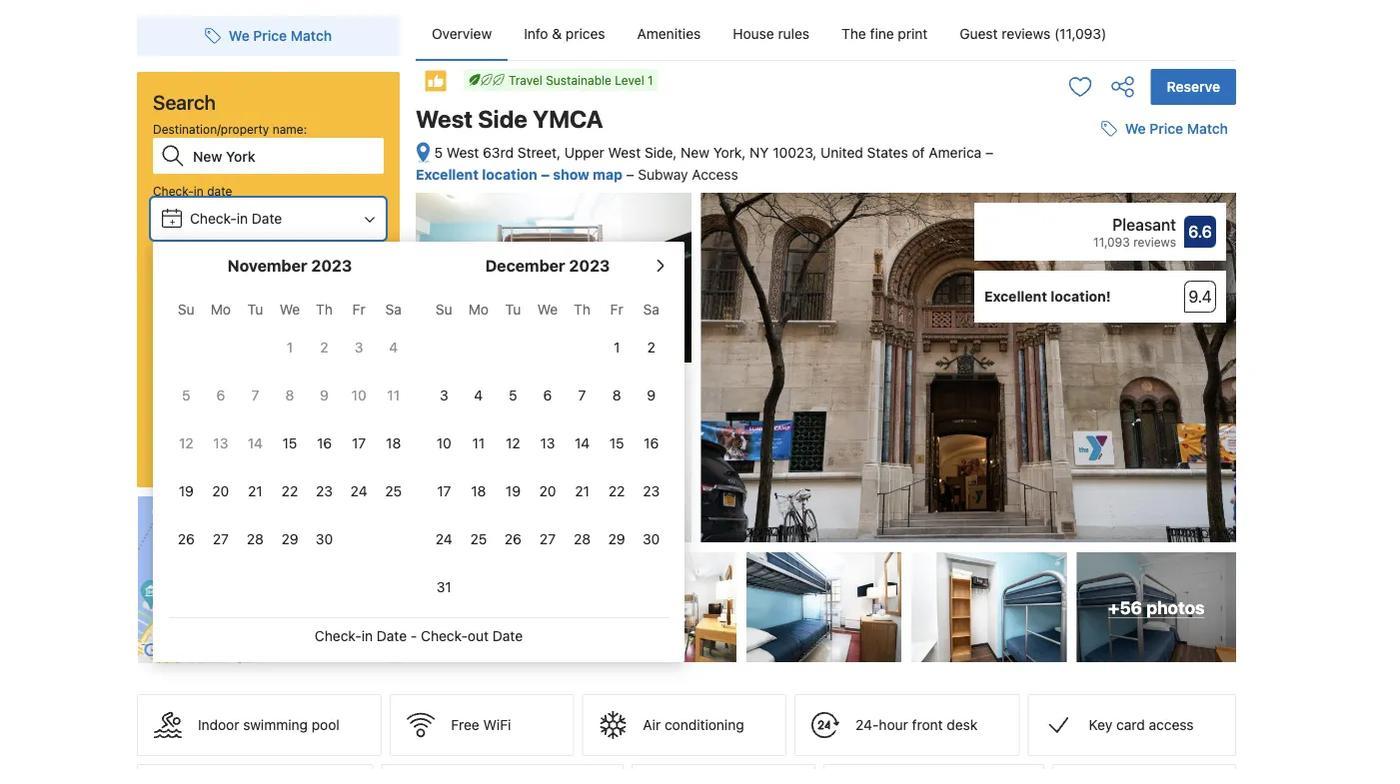 Task type: vqa. For each thing, say whether or not it's contained in the screenshot.
No
no



Task type: describe. For each thing, give the bounding box(es) containing it.
15 for 15 checkbox
[[282, 435, 297, 452]]

25 for 25 "checkbox"
[[470, 531, 487, 548]]

prices
[[566, 25, 605, 42]]

air conditioning
[[643, 717, 744, 734]]

desk
[[947, 717, 978, 734]]

6 November 2023 checkbox
[[203, 374, 238, 418]]

22 for 22 november 2023 checkbox
[[282, 483, 298, 500]]

7 December 2023 checkbox
[[565, 374, 600, 418]]

date up wifi
[[493, 628, 523, 645]]

indoor swimming pool button
[[137, 695, 382, 757]]

we down december 2023 at the left of page
[[538, 301, 558, 318]]

5 inside 5 west 63rd street, upper west side, new york, ny 10023, united states of america – excellent location – show map – subway access
[[434, 144, 443, 161]]

2 December 2023 checkbox
[[634, 326, 669, 370]]

date for check-out date
[[262, 270, 292, 287]]

30 for the 30 november 2023 option
[[316, 531, 333, 548]]

rated pleasant element
[[985, 213, 1177, 237]]

swimming
[[243, 717, 308, 734]]

print
[[898, 25, 928, 42]]

17 November 2023 checkbox
[[342, 422, 376, 466]]

scored 9.4 element
[[1185, 281, 1217, 313]]

11 for 11 option
[[387, 387, 400, 404]]

check-out date
[[190, 270, 292, 287]]

28 for the 28 checkbox
[[247, 531, 264, 548]]

december 2023
[[485, 256, 610, 275]]

destination/property
[[153, 122, 269, 136]]

ymca
[[533, 105, 603, 133]]

indoor swimming pool
[[198, 717, 340, 734]]

6 December 2023 checkbox
[[531, 374, 565, 418]]

check- for check-out date
[[153, 244, 194, 258]]

guest
[[960, 25, 998, 42]]

united
[[821, 144, 863, 161]]

3 December 2023 checkbox
[[427, 374, 461, 418]]

location
[[482, 166, 538, 183]]

2023 for december 2023
[[569, 256, 610, 275]]

2023 for november 2023
[[311, 256, 352, 275]]

18 November 2023 checkbox
[[376, 422, 411, 466]]

mo for december
[[469, 301, 489, 318]]

28 for 28 checkbox
[[574, 531, 591, 548]]

23 December 2023 checkbox
[[634, 470, 669, 514]]

24-hour front desk
[[856, 717, 978, 734]]

new
[[681, 144, 710, 161]]

4 December 2023 checkbox
[[461, 374, 496, 418]]

11,093
[[1094, 235, 1130, 249]]

13 for 13 'option'
[[540, 435, 555, 452]]

search button
[[153, 416, 384, 464]]

6 for 6 december 2023 "option" at left
[[543, 387, 552, 404]]

6 for 6 checkbox
[[216, 387, 225, 404]]

date for check-in date
[[207, 184, 232, 198]]

24 for 24 checkbox
[[351, 483, 367, 500]]

1 vertical spatial excellent
[[985, 289, 1048, 305]]

9 for '9 december 2023' option
[[647, 387, 656, 404]]

1 December 2023 checkbox
[[600, 326, 634, 370]]

6.6
[[1189, 223, 1212, 242]]

+
[[170, 216, 175, 226]]

20 November 2023 checkbox
[[203, 470, 238, 514]]

side
[[478, 105, 528, 133]]

check- for check-in date
[[190, 210, 237, 227]]

overview link
[[416, 8, 508, 60]]

we price match inside search section
[[229, 27, 332, 44]]

17 December 2023 checkbox
[[427, 470, 461, 514]]

we price match button inside search section
[[197, 18, 340, 54]]

match inside search section
[[291, 27, 332, 44]]

date for check-in date - check-out date
[[377, 628, 407, 645]]

22 November 2023 checkbox
[[273, 470, 307, 514]]

16 for 16 'checkbox'
[[644, 435, 659, 452]]

check-out date
[[153, 244, 241, 258]]

west side ymca
[[416, 105, 603, 133]]

-
[[411, 628, 417, 645]]

7 November 2023 checkbox
[[238, 374, 273, 418]]

photos
[[1147, 597, 1205, 618]]

front
[[912, 717, 943, 734]]

17 for 17 option
[[352, 435, 366, 452]]

23 for 23 checkbox
[[316, 483, 333, 500]]

25 for 25 november 2023 option in the bottom of the page
[[385, 483, 402, 500]]

2 horizontal spatial 1
[[648, 73, 653, 87]]

su for december
[[436, 301, 453, 318]]

20 for 20 checkbox
[[539, 483, 556, 500]]

sa for december 2023
[[643, 301, 660, 318]]

reviews inside pleasant 11,093 reviews
[[1134, 235, 1177, 249]]

21 for 21 november 2023 option
[[248, 483, 263, 500]]

30 November 2023 checkbox
[[307, 518, 342, 562]]

12 for 12 december 2023 checkbox
[[506, 435, 521, 452]]

traveling
[[192, 388, 240, 402]]

access
[[692, 166, 738, 183]]

9 December 2023 checkbox
[[634, 374, 669, 418]]

in for check-in date
[[194, 184, 204, 198]]

5 west 63rd street, upper west side, new york, ny 10023, united states of america – excellent location – show map – subway access
[[416, 144, 994, 183]]

amenities
[[637, 25, 701, 42]]

tu for november
[[247, 301, 263, 318]]

20 for 20 option on the left bottom of the page
[[212, 483, 229, 500]]

19 for 19 december 2023 'option'
[[506, 483, 521, 500]]

16 November 2023 checkbox
[[307, 422, 342, 466]]

west up map
[[608, 144, 641, 161]]

24 November 2023 checkbox
[[342, 470, 376, 514]]

west down valign  initial icon on the left
[[416, 105, 473, 133]]

guest reviews (11,093)
[[960, 25, 1107, 42]]

air conditioning button
[[582, 695, 787, 757]]

10 November 2023 checkbox
[[342, 374, 376, 418]]

house rules
[[733, 25, 810, 42]]

1 for november 2023
[[287, 339, 293, 356]]

25 November 2023 checkbox
[[376, 470, 411, 514]]

4 November 2023 checkbox
[[376, 326, 411, 370]]

+56
[[1109, 597, 1143, 618]]

13 December 2023 checkbox
[[531, 422, 565, 466]]

18 for 18 november 2023 option
[[386, 435, 401, 452]]

11 November 2023 checkbox
[[376, 374, 411, 418]]

tu for december
[[505, 301, 521, 318]]

28 November 2023 checkbox
[[238, 518, 273, 562]]

21 for 21 checkbox
[[575, 483, 590, 500]]

free wifi button
[[390, 695, 574, 757]]

work
[[263, 388, 290, 402]]

hour
[[879, 717, 909, 734]]

18 for "18 december 2023" checkbox
[[471, 483, 486, 500]]

0 vertical spatial search
[[153, 90, 216, 113]]

wifi
[[483, 717, 511, 734]]

29 for 29 checkbox
[[281, 531, 298, 548]]

ny
[[750, 144, 769, 161]]

we up pleasant
[[1125, 121, 1146, 137]]

key card access
[[1089, 717, 1194, 734]]

2 horizontal spatial out
[[468, 628, 489, 645]]

november 2023
[[228, 256, 352, 275]]

13 November 2023 checkbox
[[203, 422, 238, 466]]

pool
[[312, 717, 340, 734]]

out for date
[[237, 270, 258, 287]]

info & prices
[[524, 25, 605, 42]]

2 for december 2023
[[647, 339, 656, 356]]

10 for 10 checkbox
[[437, 435, 452, 452]]

11 for the 11 option
[[472, 435, 485, 452]]

street,
[[518, 144, 561, 161]]

27 November 2023 checkbox
[[203, 518, 238, 562]]

25 December 2023 checkbox
[[461, 518, 496, 562]]

check- right the -
[[421, 628, 468, 645]]

31 December 2023 checkbox
[[427, 566, 461, 610]]

we up destination/property name:
[[229, 27, 250, 44]]

24 December 2023 checkbox
[[427, 518, 461, 562]]

date for check-out date
[[216, 244, 241, 258]]

1 vertical spatial price
[[1150, 121, 1184, 137]]

0 horizontal spatial reviews
[[1002, 25, 1051, 42]]

1 vertical spatial match
[[1187, 121, 1229, 137]]

guest reviews (11,093) link
[[944, 8, 1123, 60]]

14 November 2023 checkbox
[[238, 422, 273, 466]]

22 December 2023 checkbox
[[600, 470, 634, 514]]

air
[[643, 717, 661, 734]]

26 for 26 december 2023 option
[[505, 531, 522, 548]]

we down check-out date button
[[280, 301, 300, 318]]

for
[[244, 388, 259, 402]]

check-in date
[[153, 184, 232, 198]]

2 horizontal spatial –
[[986, 144, 994, 161]]

29 for '29' "checkbox"
[[608, 531, 625, 548]]

17 for 17 'checkbox'
[[437, 483, 451, 500]]

3 for 3 checkbox on the top left
[[355, 339, 363, 356]]

states
[[867, 144, 908, 161]]

19 for the 19 november 2023 option
[[179, 483, 194, 500]]

house
[[733, 25, 774, 42]]

&
[[552, 25, 562, 42]]

30 for 30 checkbox
[[643, 531, 660, 548]]

fr for december 2023
[[610, 301, 623, 318]]

3 November 2023 checkbox
[[342, 326, 376, 370]]

info & prices link
[[508, 8, 621, 60]]

check-in date - check-out date
[[315, 628, 523, 645]]

reserve button
[[1151, 69, 1237, 105]]

22 for the 22 option
[[609, 483, 625, 500]]

19 November 2023 checkbox
[[169, 470, 203, 514]]

2 November 2023 checkbox
[[307, 326, 342, 370]]

destination/property name:
[[153, 122, 307, 136]]

24-
[[856, 717, 879, 734]]

24-hour front desk button
[[795, 695, 1020, 757]]

card
[[1117, 717, 1145, 734]]

2 27 from the left
[[540, 531, 556, 548]]

16 December 2023 checkbox
[[634, 422, 669, 466]]

search inside button
[[243, 430, 294, 449]]

subway
[[638, 166, 688, 183]]



Task type: locate. For each thing, give the bounding box(es) containing it.
1 vertical spatial reviews
[[1134, 235, 1177, 249]]

1 horizontal spatial grid
[[427, 290, 669, 610]]

reserve
[[1167, 78, 1221, 95]]

22 left 23 checkbox
[[282, 483, 298, 500]]

1 23 from the left
[[316, 483, 333, 500]]

25 inside "checkbox"
[[470, 531, 487, 548]]

we price match button up name:
[[197, 18, 340, 54]]

14 right 13 'option'
[[575, 435, 590, 452]]

11 right 10 checkbox
[[472, 435, 485, 452]]

york,
[[713, 144, 746, 161]]

0 horizontal spatial tu
[[247, 301, 263, 318]]

5 right click to open map view image at the left
[[434, 144, 443, 161]]

0 vertical spatial price
[[253, 27, 287, 44]]

1 horizontal spatial excellent
[[985, 289, 1048, 305]]

2 14 from the left
[[575, 435, 590, 452]]

5 December 2023 checkbox
[[496, 374, 531, 418]]

13 inside 'option'
[[540, 435, 555, 452]]

excellent inside 5 west 63rd street, upper west side, new york, ny 10023, united states of america – excellent location – show map – subway access
[[416, 166, 479, 183]]

1 horizontal spatial 20
[[539, 483, 556, 500]]

1 for december 2023
[[614, 339, 620, 356]]

fr up 1 december 2023 option
[[610, 301, 623, 318]]

0 horizontal spatial 22
[[282, 483, 298, 500]]

9
[[320, 387, 329, 404], [647, 387, 656, 404]]

check- left the -
[[315, 628, 362, 645]]

22 right 21 checkbox
[[609, 483, 625, 500]]

15 right 14 checkbox
[[282, 435, 297, 452]]

upper
[[565, 144, 605, 161]]

0 vertical spatial date
[[207, 184, 232, 198]]

4 for 4 december 2023 option at left
[[474, 387, 483, 404]]

11 December 2023 checkbox
[[461, 422, 496, 466]]

2 7 from the left
[[578, 387, 586, 404]]

1 horizontal spatial 5
[[434, 144, 443, 161]]

mo for november
[[211, 301, 231, 318]]

2 fr from the left
[[610, 301, 623, 318]]

12 right the 11 option
[[506, 435, 521, 452]]

5 left traveling
[[182, 387, 190, 404]]

2 horizontal spatial in
[[362, 628, 373, 645]]

1 inside checkbox
[[287, 339, 293, 356]]

20 December 2023 checkbox
[[531, 470, 565, 514]]

1 vertical spatial 4
[[474, 387, 483, 404]]

1 horizontal spatial 24
[[436, 531, 453, 548]]

0 horizontal spatial 14
[[248, 435, 263, 452]]

1 26 from the left
[[178, 531, 195, 548]]

11 inside 11 option
[[387, 387, 400, 404]]

28 December 2023 checkbox
[[565, 518, 600, 562]]

1 horizontal spatial fr
[[610, 301, 623, 318]]

24 for 24 december 2023 checkbox
[[436, 531, 453, 548]]

30 right 29 checkbox
[[316, 531, 333, 548]]

we price match
[[229, 27, 332, 44], [1125, 121, 1229, 137]]

2 th from the left
[[574, 301, 591, 318]]

1 2023 from the left
[[311, 256, 352, 275]]

1 horizontal spatial we price match button
[[1093, 111, 1237, 147]]

sa for november 2023
[[385, 301, 402, 318]]

price inside search section
[[253, 27, 287, 44]]

2 right 1 november 2023 checkbox
[[320, 339, 329, 356]]

in for check-in date
[[237, 210, 248, 227]]

su up the 3 option at the left of the page
[[436, 301, 453, 318]]

2 16 from the left
[[644, 435, 659, 452]]

su for november
[[178, 301, 195, 318]]

+56 photos link
[[1077, 553, 1237, 663]]

2 2 from the left
[[647, 339, 656, 356]]

10023,
[[773, 144, 817, 161]]

0 horizontal spatial 23
[[316, 483, 333, 500]]

1 vertical spatial out
[[237, 270, 258, 287]]

21 November 2023 checkbox
[[238, 470, 273, 514]]

2 mo from the left
[[469, 301, 489, 318]]

19 inside the 19 november 2023 option
[[179, 483, 194, 500]]

25 inside option
[[385, 483, 402, 500]]

out down check-in date
[[194, 244, 212, 258]]

1 horizontal spatial 21
[[575, 483, 590, 500]]

2023 right november
[[311, 256, 352, 275]]

10 right 9 checkbox
[[351, 387, 367, 404]]

check- up the +
[[153, 184, 194, 198]]

sustainable
[[546, 73, 612, 87]]

2 horizontal spatial 5
[[509, 387, 517, 404]]

sa up 2 december 2023 option
[[643, 301, 660, 318]]

25
[[385, 483, 402, 500], [470, 531, 487, 548]]

0 horizontal spatial 27
[[213, 531, 229, 548]]

1 horizontal spatial we price match
[[1125, 121, 1229, 137]]

0 vertical spatial reviews
[[1002, 25, 1051, 42]]

–
[[986, 144, 994, 161], [541, 166, 550, 183], [626, 166, 634, 183]]

5 right 4 december 2023 option at left
[[509, 387, 517, 404]]

1 mo from the left
[[211, 301, 231, 318]]

10 inside option
[[351, 387, 367, 404]]

i'm traveling for work
[[171, 388, 290, 402]]

0 vertical spatial 25
[[385, 483, 402, 500]]

3 inside option
[[440, 387, 448, 404]]

2 for november 2023
[[320, 339, 329, 356]]

1 horizontal spatial 29
[[608, 531, 625, 548]]

1 fr from the left
[[352, 301, 366, 318]]

th
[[316, 301, 333, 318], [574, 301, 591, 318]]

25 right 24 checkbox
[[385, 483, 402, 500]]

2 inside option
[[647, 339, 656, 356]]

2
[[320, 339, 329, 356], [647, 339, 656, 356]]

th for november
[[316, 301, 333, 318]]

price up name:
[[253, 27, 287, 44]]

0 horizontal spatial 15
[[282, 435, 297, 452]]

free
[[451, 717, 480, 734]]

excellent location!
[[985, 289, 1111, 305]]

0 horizontal spatial 25
[[385, 483, 402, 500]]

15 November 2023 checkbox
[[273, 422, 307, 466]]

of
[[912, 144, 925, 161]]

26 right 25 "checkbox"
[[505, 531, 522, 548]]

26
[[178, 531, 195, 548], [505, 531, 522, 548]]

12
[[179, 435, 194, 452], [506, 435, 521, 452]]

free wifi
[[451, 717, 511, 734]]

12 inside checkbox
[[506, 435, 521, 452]]

12 inside checkbox
[[179, 435, 194, 452]]

0 horizontal spatial 6
[[216, 387, 225, 404]]

1 12 from the left
[[179, 435, 194, 452]]

24 right 23 checkbox
[[351, 483, 367, 500]]

8 for 8 november 2023 checkbox
[[285, 387, 294, 404]]

23 November 2023 checkbox
[[307, 470, 342, 514]]

check-in date
[[190, 210, 282, 227]]

1 horizontal spatial tu
[[505, 301, 521, 318]]

21 December 2023 checkbox
[[565, 470, 600, 514]]

63rd
[[483, 144, 514, 161]]

27 December 2023 checkbox
[[531, 518, 565, 562]]

1 30 from the left
[[316, 531, 333, 548]]

2 23 from the left
[[643, 483, 660, 500]]

8 for 8 checkbox
[[613, 387, 621, 404]]

27
[[213, 531, 229, 548], [540, 531, 556, 548]]

date inside check-out date button
[[262, 270, 292, 287]]

3
[[355, 339, 363, 356], [440, 387, 448, 404]]

2 vertical spatial in
[[362, 628, 373, 645]]

5
[[434, 144, 443, 161], [182, 387, 190, 404], [509, 387, 517, 404]]

2 15 from the left
[[609, 435, 624, 452]]

1 28 from the left
[[247, 531, 264, 548]]

2 6 from the left
[[543, 387, 552, 404]]

11 right 10 november 2023 option
[[387, 387, 400, 404]]

7 inside option
[[578, 387, 586, 404]]

0 horizontal spatial 5
[[182, 387, 190, 404]]

0 vertical spatial we price match button
[[197, 18, 340, 54]]

4 for 4 option
[[389, 339, 398, 356]]

1 vertical spatial 3
[[440, 387, 448, 404]]

th up 2 'checkbox'
[[316, 301, 333, 318]]

7 right 6 december 2023 "option" at left
[[578, 387, 586, 404]]

1 horizontal spatial 2
[[647, 339, 656, 356]]

3 inside checkbox
[[355, 339, 363, 356]]

18 December 2023 checkbox
[[461, 470, 496, 514]]

conditioning
[[665, 717, 744, 734]]

18 inside checkbox
[[471, 483, 486, 500]]

26 November 2023 checkbox
[[169, 518, 203, 562]]

0 horizontal spatial match
[[291, 27, 332, 44]]

7 left the work
[[251, 387, 259, 404]]

indoor
[[198, 717, 239, 734]]

9 inside option
[[647, 387, 656, 404]]

the
[[842, 25, 866, 42]]

1 right level
[[648, 73, 653, 87]]

0 horizontal spatial su
[[178, 301, 195, 318]]

in left the -
[[362, 628, 373, 645]]

0 horizontal spatial 17
[[352, 435, 366, 452]]

name:
[[273, 122, 307, 136]]

30 right '29' "checkbox"
[[643, 531, 660, 548]]

fine
[[870, 25, 894, 42]]

0 horizontal spatial 3
[[355, 339, 363, 356]]

price down reserve button
[[1150, 121, 1184, 137]]

18
[[386, 435, 401, 452], [471, 483, 486, 500]]

1 vertical spatial we price match
[[1125, 121, 1229, 137]]

2 29 from the left
[[608, 531, 625, 548]]

america
[[929, 144, 982, 161]]

19 left 20 option on the left bottom of the page
[[179, 483, 194, 500]]

7 inside checkbox
[[251, 387, 259, 404]]

1 horizontal spatial 1
[[614, 339, 620, 356]]

9 right 8 november 2023 checkbox
[[320, 387, 329, 404]]

8 inside checkbox
[[613, 387, 621, 404]]

overview
[[432, 25, 492, 42]]

29 December 2023 checkbox
[[600, 518, 634, 562]]

29
[[281, 531, 298, 548], [608, 531, 625, 548]]

1 horizontal spatial th
[[574, 301, 591, 318]]

0 horizontal spatial search
[[153, 90, 216, 113]]

1 horizontal spatial 27
[[540, 531, 556, 548]]

19 right "18 december 2023" checkbox
[[506, 483, 521, 500]]

1 vertical spatial 24
[[436, 531, 453, 548]]

9 inside checkbox
[[320, 387, 329, 404]]

1 horizontal spatial 12
[[506, 435, 521, 452]]

1 29 from the left
[[281, 531, 298, 548]]

2 19 from the left
[[506, 483, 521, 500]]

1 horizontal spatial 26
[[505, 531, 522, 548]]

3 for the 3 option at the left of the page
[[440, 387, 448, 404]]

check-out date button
[[153, 260, 384, 298]]

6 inside 6 checkbox
[[216, 387, 225, 404]]

14 inside checkbox
[[248, 435, 263, 452]]

10 for 10 november 2023 option
[[351, 387, 367, 404]]

1 th from the left
[[316, 301, 333, 318]]

0 vertical spatial match
[[291, 27, 332, 44]]

1 left 2 december 2023 option
[[614, 339, 620, 356]]

amenities link
[[621, 8, 717, 60]]

1 13 from the left
[[213, 435, 228, 452]]

30
[[316, 531, 333, 548], [643, 531, 660, 548]]

13 inside checkbox
[[213, 435, 228, 452]]

in
[[194, 184, 204, 198], [237, 210, 248, 227], [362, 628, 373, 645]]

1 sa from the left
[[385, 301, 402, 318]]

27 right 26 option
[[213, 531, 229, 548]]

22
[[282, 483, 298, 500], [609, 483, 625, 500]]

21 inside option
[[248, 483, 263, 500]]

valign  initial image
[[424, 69, 448, 93]]

2 26 from the left
[[505, 531, 522, 548]]

1 horizontal spatial 23
[[643, 483, 660, 500]]

we
[[229, 27, 250, 44], [1125, 121, 1146, 137], [280, 301, 300, 318], [538, 301, 558, 318]]

date up 1 november 2023 checkbox
[[262, 270, 292, 287]]

12 November 2023 checkbox
[[169, 422, 203, 466]]

out inside button
[[237, 270, 258, 287]]

4 right 3 checkbox on the top left
[[389, 339, 398, 356]]

15 inside option
[[609, 435, 624, 452]]

location!
[[1051, 289, 1111, 305]]

check- for check-out date
[[190, 270, 237, 287]]

13 left 14 checkbox
[[213, 435, 228, 452]]

16 inside checkbox
[[317, 435, 332, 452]]

1 grid from the left
[[169, 290, 411, 562]]

key card access button
[[1028, 695, 1237, 757]]

1 horizontal spatial su
[[436, 301, 453, 318]]

1 horizontal spatial price
[[1150, 121, 1184, 137]]

1 su from the left
[[178, 301, 195, 318]]

out
[[194, 244, 212, 258], [237, 270, 258, 287], [468, 628, 489, 645]]

6 inside 6 december 2023 "option"
[[543, 387, 552, 404]]

1 horizontal spatial match
[[1187, 121, 1229, 137]]

we price match button down reserve button
[[1093, 111, 1237, 147]]

8 right the "7" option
[[613, 387, 621, 404]]

reviews right guest
[[1002, 25, 1051, 42]]

0 horizontal spatial th
[[316, 301, 333, 318]]

1 horizontal spatial 22
[[609, 483, 625, 500]]

(11,093)
[[1055, 25, 1107, 42]]

pleasant 11,093 reviews
[[1094, 216, 1177, 249]]

1 6 from the left
[[216, 387, 225, 404]]

18 right 17 option
[[386, 435, 401, 452]]

excellent location – show map button
[[416, 166, 626, 183]]

16 right 15 option
[[644, 435, 659, 452]]

27 right 26 december 2023 option
[[540, 531, 556, 548]]

16 for 16 november 2023 checkbox
[[317, 435, 332, 452]]

the fine print
[[842, 25, 928, 42]]

5 for "5" checkbox
[[509, 387, 517, 404]]

9.4
[[1189, 288, 1212, 307]]

date for check-in date
[[252, 210, 282, 227]]

pleasant
[[1113, 216, 1177, 235]]

30 December 2023 checkbox
[[634, 518, 669, 562]]

level
[[615, 73, 644, 87]]

2 13 from the left
[[540, 435, 555, 452]]

grid
[[169, 290, 411, 562], [427, 290, 669, 610]]

1 vertical spatial in
[[237, 210, 248, 227]]

we price match up name:
[[229, 27, 332, 44]]

2 su from the left
[[436, 301, 453, 318]]

0 vertical spatial 3
[[355, 339, 363, 356]]

0 horizontal spatial –
[[541, 166, 550, 183]]

1 horizontal spatial 15
[[609, 435, 624, 452]]

3 left 4 december 2023 option at left
[[440, 387, 448, 404]]

3 right 2 'checkbox'
[[355, 339, 363, 356]]

23 for '23 december 2023' checkbox
[[643, 483, 660, 500]]

travel
[[509, 73, 543, 87]]

1 21 from the left
[[248, 483, 263, 500]]

20 inside 20 checkbox
[[539, 483, 556, 500]]

20 right the 19 november 2023 option
[[212, 483, 229, 500]]

21 left the 22 option
[[575, 483, 590, 500]]

Where are you going? field
[[185, 138, 384, 174]]

1 horizontal spatial mo
[[469, 301, 489, 318]]

show
[[553, 166, 589, 183]]

1 horizontal spatial out
[[237, 270, 258, 287]]

26 inside option
[[178, 531, 195, 548]]

west left 63rd
[[447, 144, 479, 161]]

1 vertical spatial 18
[[471, 483, 486, 500]]

check- for check-in date
[[153, 184, 194, 198]]

15 right the 14 option
[[609, 435, 624, 452]]

date up check-in date
[[207, 184, 232, 198]]

14 December 2023 checkbox
[[565, 422, 600, 466]]

2023 right december
[[569, 256, 610, 275]]

24 left 25 "checkbox"
[[436, 531, 453, 548]]

search section
[[129, 0, 685, 665]]

1 horizontal spatial in
[[237, 210, 248, 227]]

su down check-out date at the left of page
[[178, 301, 195, 318]]

1 19 from the left
[[179, 483, 194, 500]]

search
[[153, 90, 216, 113], [243, 430, 294, 449]]

0 horizontal spatial 13
[[213, 435, 228, 452]]

2 21 from the left
[[575, 483, 590, 500]]

west
[[416, 105, 473, 133], [447, 144, 479, 161], [608, 144, 641, 161]]

2 20 from the left
[[539, 483, 556, 500]]

search down the work
[[243, 430, 294, 449]]

1 horizontal spatial 14
[[575, 435, 590, 452]]

1 22 from the left
[[282, 483, 298, 500]]

7 for the "7" option
[[578, 387, 586, 404]]

rules
[[778, 25, 810, 42]]

0 horizontal spatial 19
[[179, 483, 194, 500]]

0 vertical spatial 17
[[352, 435, 366, 452]]

2 12 from the left
[[506, 435, 521, 452]]

1 vertical spatial search
[[243, 430, 294, 449]]

5 for 5 checkbox
[[182, 387, 190, 404]]

2 8 from the left
[[613, 387, 621, 404]]

click to open map view image
[[416, 142, 431, 165]]

1 left 2 'checkbox'
[[287, 339, 293, 356]]

6 left for
[[216, 387, 225, 404]]

0 horizontal spatial 26
[[178, 531, 195, 548]]

in up november
[[237, 210, 248, 227]]

17 left "18 december 2023" checkbox
[[437, 483, 451, 500]]

0 horizontal spatial 28
[[247, 531, 264, 548]]

1 vertical spatial we price match button
[[1093, 111, 1237, 147]]

23 left 24 checkbox
[[316, 483, 333, 500]]

0 horizontal spatial 1
[[287, 339, 293, 356]]

29 right the 28 checkbox
[[281, 531, 298, 548]]

29 November 2023 checkbox
[[273, 518, 307, 562]]

0 vertical spatial 11
[[387, 387, 400, 404]]

8 right the 7 checkbox on the left of page
[[285, 387, 294, 404]]

30 inside option
[[316, 531, 333, 548]]

1 horizontal spatial –
[[626, 166, 634, 183]]

17 right 16 november 2023 checkbox
[[352, 435, 366, 452]]

0 horizontal spatial we price match button
[[197, 18, 340, 54]]

10 left the 11 option
[[437, 435, 452, 452]]

17 inside 17 option
[[352, 435, 366, 452]]

0 horizontal spatial 7
[[251, 387, 259, 404]]

14 right 13 november 2023 checkbox
[[248, 435, 263, 452]]

0 horizontal spatial excellent
[[416, 166, 479, 183]]

1
[[648, 73, 653, 87], [287, 339, 293, 356], [614, 339, 620, 356]]

check- down the +
[[153, 244, 194, 258]]

1 vertical spatial 10
[[437, 435, 452, 452]]

6
[[216, 387, 225, 404], [543, 387, 552, 404]]

2 30 from the left
[[643, 531, 660, 548]]

in up check-in date
[[194, 184, 204, 198]]

1 horizontal spatial 16
[[644, 435, 659, 452]]

1 8 from the left
[[285, 387, 294, 404]]

1 horizontal spatial 17
[[437, 483, 451, 500]]

date left the -
[[377, 628, 407, 645]]

8 December 2023 checkbox
[[600, 374, 634, 418]]

1 horizontal spatial 7
[[578, 387, 586, 404]]

grid for december
[[427, 290, 669, 610]]

10 December 2023 checkbox
[[427, 422, 461, 466]]

13 for 13 november 2023 checkbox
[[213, 435, 228, 452]]

21
[[248, 483, 263, 500], [575, 483, 590, 500]]

9 for 9 checkbox
[[320, 387, 329, 404]]

2 sa from the left
[[643, 301, 660, 318]]

0 horizontal spatial 8
[[285, 387, 294, 404]]

fr up 3 checkbox on the top left
[[352, 301, 366, 318]]

i'm
[[171, 388, 188, 402]]

10
[[351, 387, 367, 404], [437, 435, 452, 452]]

11 inside the 11 option
[[472, 435, 485, 452]]

grid for november
[[169, 290, 411, 562]]

25 left 26 december 2023 option
[[470, 531, 487, 548]]

4
[[389, 339, 398, 356], [474, 387, 483, 404]]

0 horizontal spatial 16
[[317, 435, 332, 452]]

1 horizontal spatial sa
[[643, 301, 660, 318]]

1 horizontal spatial 10
[[437, 435, 452, 452]]

0 vertical spatial 18
[[386, 435, 401, 452]]

8 inside checkbox
[[285, 387, 294, 404]]

18 inside option
[[386, 435, 401, 452]]

1 16 from the left
[[317, 435, 332, 452]]

1 2 from the left
[[320, 339, 329, 356]]

out for date
[[194, 244, 212, 258]]

fr for november 2023
[[352, 301, 366, 318]]

20 right 19 december 2023 'option'
[[539, 483, 556, 500]]

1 7 from the left
[[251, 387, 259, 404]]

info
[[524, 25, 548, 42]]

match up name:
[[291, 27, 332, 44]]

access
[[1149, 717, 1194, 734]]

20 inside 20 option
[[212, 483, 229, 500]]

th down december 2023 at the left of page
[[574, 301, 591, 318]]

1 November 2023 checkbox
[[273, 326, 307, 370]]

22 inside option
[[609, 483, 625, 500]]

26 inside option
[[505, 531, 522, 548]]

26 for 26 option
[[178, 531, 195, 548]]

house rules link
[[717, 8, 826, 60]]

0 horizontal spatial 4
[[389, 339, 398, 356]]

mo down december
[[469, 301, 489, 318]]

7 for the 7 checkbox on the left of page
[[251, 387, 259, 404]]

29 right 28 checkbox
[[608, 531, 625, 548]]

date up the check-out date
[[216, 244, 241, 258]]

26 December 2023 checkbox
[[496, 518, 531, 562]]

14 inside option
[[575, 435, 590, 452]]

in for check-in date - check-out date
[[362, 628, 373, 645]]

29 inside checkbox
[[281, 531, 298, 548]]

0 horizontal spatial we price match
[[229, 27, 332, 44]]

22 inside checkbox
[[282, 483, 298, 500]]

– right map
[[626, 166, 634, 183]]

12 December 2023 checkbox
[[496, 422, 531, 466]]

12 for 12 checkbox
[[179, 435, 194, 452]]

1 27 from the left
[[213, 531, 229, 548]]

0 vertical spatial out
[[194, 244, 212, 258]]

18 right 17 'checkbox'
[[471, 483, 486, 500]]

9 right 8 checkbox
[[647, 387, 656, 404]]

2 9 from the left
[[647, 387, 656, 404]]

sa up 4 option
[[385, 301, 402, 318]]

the fine print link
[[826, 8, 944, 60]]

15 inside checkbox
[[282, 435, 297, 452]]

14 for the 14 option
[[575, 435, 590, 452]]

19 December 2023 checkbox
[[496, 470, 531, 514]]

0 vertical spatial 10
[[351, 387, 367, 404]]

excellent down click to open map view image at the left
[[416, 166, 479, 183]]

2 tu from the left
[[505, 301, 521, 318]]

out down check-out date at the left of page
[[237, 270, 258, 287]]

check- down the "check-in date"
[[190, 210, 237, 227]]

0 horizontal spatial 20
[[212, 483, 229, 500]]

0 horizontal spatial 11
[[387, 387, 400, 404]]

1 14 from the left
[[248, 435, 263, 452]]

2 grid from the left
[[427, 290, 669, 610]]

19 inside 19 december 2023 'option'
[[506, 483, 521, 500]]

0 vertical spatial 24
[[351, 483, 367, 500]]

th for december
[[574, 301, 591, 318]]

31
[[437, 579, 452, 596]]

su
[[178, 301, 195, 318], [436, 301, 453, 318]]

1 tu from the left
[[247, 301, 263, 318]]

check- for check-in date - check-out date
[[315, 628, 362, 645]]

23 right the 22 option
[[643, 483, 660, 500]]

mo down the check-out date
[[211, 301, 231, 318]]

key
[[1089, 717, 1113, 734]]

check- inside button
[[190, 270, 237, 287]]

29 inside "checkbox"
[[608, 531, 625, 548]]

21 inside checkbox
[[575, 483, 590, 500]]

5 November 2023 checkbox
[[169, 374, 203, 418]]

we price match down reserve button
[[1125, 121, 1229, 137]]

1 horizontal spatial 18
[[471, 483, 486, 500]]

side,
[[645, 144, 677, 161]]

8 November 2023 checkbox
[[273, 374, 307, 418]]

2023
[[311, 256, 352, 275], [569, 256, 610, 275]]

6 right "5" checkbox
[[543, 387, 552, 404]]

scored 6.6 element
[[1185, 216, 1217, 248]]

tu down december
[[505, 301, 521, 318]]

8
[[285, 387, 294, 404], [613, 387, 621, 404]]

1 horizontal spatial 9
[[647, 387, 656, 404]]

13 left the 14 option
[[540, 435, 555, 452]]

10 inside checkbox
[[437, 435, 452, 452]]

1 15 from the left
[[282, 435, 297, 452]]

2 28 from the left
[[574, 531, 591, 548]]

9 November 2023 checkbox
[[307, 374, 342, 418]]

15
[[282, 435, 297, 452], [609, 435, 624, 452]]

1 9 from the left
[[320, 387, 329, 404]]

1 inside option
[[614, 339, 620, 356]]

– down street,
[[541, 166, 550, 183]]

0 horizontal spatial 18
[[386, 435, 401, 452]]

17 inside 17 'checkbox'
[[437, 483, 451, 500]]

2 22 from the left
[[609, 483, 625, 500]]

november
[[228, 256, 307, 275]]

2 2023 from the left
[[569, 256, 610, 275]]

15 for 15 option
[[609, 435, 624, 452]]

16 inside 'checkbox'
[[644, 435, 659, 452]]

1 horizontal spatial 19
[[506, 483, 521, 500]]

1 horizontal spatial reviews
[[1134, 235, 1177, 249]]

2 inside 'checkbox'
[[320, 339, 329, 356]]

30 inside checkbox
[[643, 531, 660, 548]]

1 20 from the left
[[212, 483, 229, 500]]

+56 photos
[[1109, 597, 1205, 618]]

15 December 2023 checkbox
[[600, 422, 634, 466]]

14 for 14 checkbox
[[248, 435, 263, 452]]



